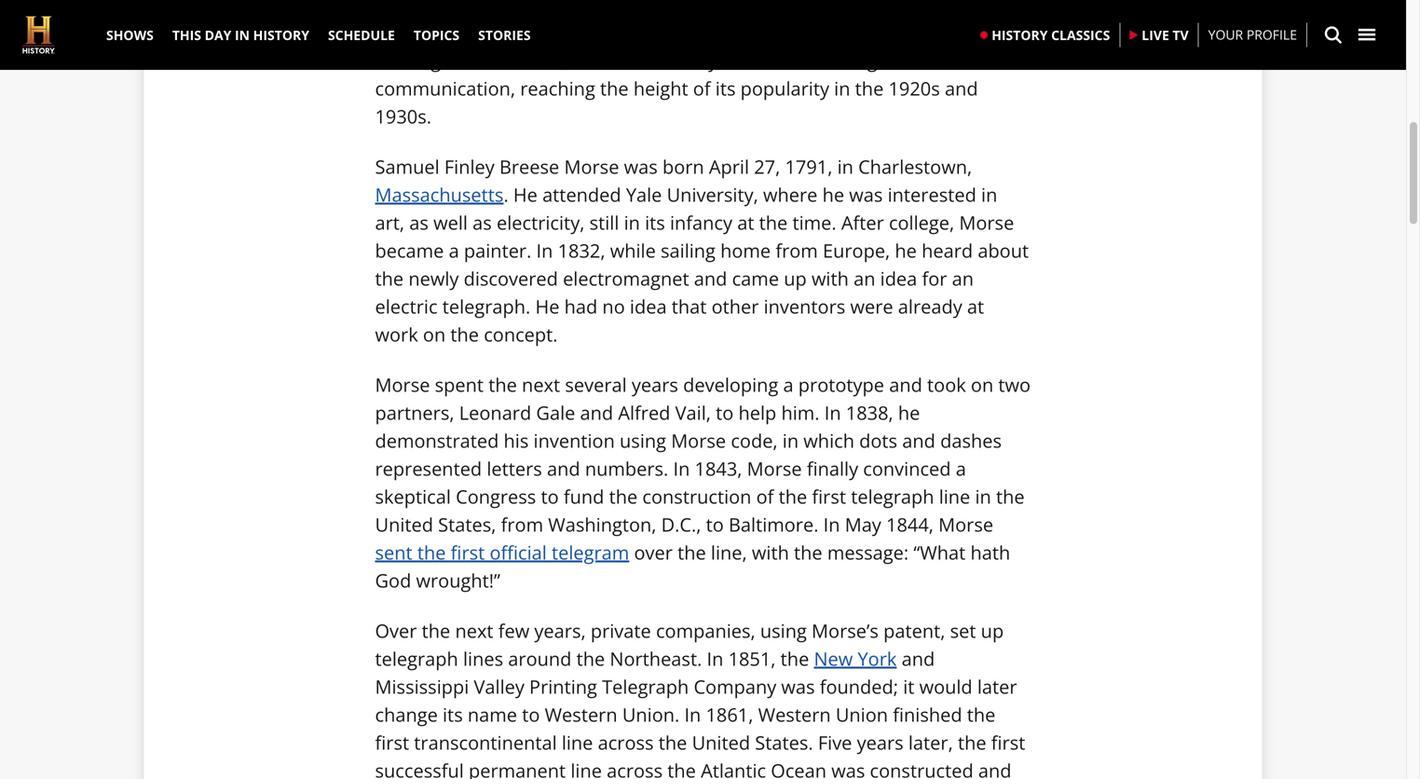 Task type: describe. For each thing, give the bounding box(es) containing it.
to up the line, at the right bottom
[[706, 512, 724, 537]]

your profile
[[1208, 26, 1297, 43]]

this day in history
[[172, 26, 309, 44]]

which inside . the telegraph, a device which used electric impulses to transmit encoded messages over a wire, would eventually revolutionize long-distance communication, reaching the height of its popularity in the 1920s and 1930s.
[[543, 20, 594, 45]]

code,
[[731, 428, 778, 453]]

the left height
[[600, 76, 629, 101]]

was down five
[[831, 758, 865, 779]]

college,
[[889, 210, 954, 235]]

atlantic
[[701, 758, 766, 779]]

permanent
[[469, 758, 566, 779]]

the down baltimore.
[[794, 540, 823, 565]]

sailing
[[661, 238, 716, 263]]

alfred
[[618, 400, 670, 425]]

0 horizontal spatial idea
[[630, 294, 667, 319]]

in inside the over the next few years, private companies, using morse's patent, set up telegraph lines around the northeast. in 1851, the
[[707, 646, 723, 671]]

impulses
[[713, 20, 791, 45]]

. for the
[[966, 0, 971, 17]]

fund
[[564, 484, 604, 509]]

private
[[591, 618, 651, 644]]

university,
[[667, 182, 758, 207]]

your profile link
[[1208, 25, 1297, 45]]

and inside and mississippi valley printing telegraph company was founded; it would later change its name to western union. in 1861, western union finished the first transcontinental line across the united states. five years later, the first successful permanent line across the atlantic ocean was constructed
[[902, 646, 935, 671]]

the left atlantic
[[667, 758, 696, 779]]

few
[[498, 618, 530, 644]]

printing
[[529, 674, 597, 699]]

and inside . he attended yale university, where he was interested in art, as well as electricity, still in its infancy at the time. after college, morse became a painter. in 1832, while sailing home from europe, he heard about the newly discovered electromagnet and came up with an idea for an electric telegraph. he had no idea that other inventors were already at work on the concept.
[[694, 266, 727, 291]]

1843,
[[695, 456, 742, 481]]

in up construction
[[673, 456, 690, 481]]

over inside over the line, with the message: "what hath god wrought!"
[[634, 540, 673, 565]]

1920s
[[889, 76, 940, 101]]

topics
[[414, 26, 460, 44]]

line inside morse spent the next several years developing a prototype and took on two partners, leonard gale and alfred vail, to help him. in 1838, he demonstrated his invention using morse code, in which dots and dashes represented letters and numbers. in 1843, morse finally convinced a skeptical congress to fund the construction of the first telegraph line in the united states, from washington, d.c., to baltimore. in may 1844, morse sent the first official telegram
[[939, 484, 970, 509]]

heard
[[922, 238, 973, 263]]

telegram
[[552, 540, 629, 565]]

long-
[[840, 48, 883, 73]]

reaching
[[520, 76, 595, 101]]

1851,
[[728, 646, 776, 671]]

its inside and mississippi valley printing telegraph company was founded; it would later change its name to western union. in 1861, western union finished the first transcontinental line across the united states. five years later, the first successful permanent line across the atlantic ocean was constructed
[[443, 702, 463, 727]]

up inside . he attended yale university, where he was interested in art, as well as electricity, still in its infancy at the time. after college, morse became a painter. in 1832, while sailing home from europe, he heard about the newly discovered electromagnet and came up with an idea for an electric telegraph. he had no idea that other inventors were already at work on the concept.
[[784, 266, 807, 291]]

congress
[[456, 484, 536, 509]]

live tv link
[[1120, 9, 1198, 61]]

2 as from the left
[[473, 210, 492, 235]]

telegraph inside morse spent the next several years developing a prototype and took on two partners, leonard gale and alfred vail, to help him. in 1838, he demonstrated his invention using morse code, in which dots and dashes represented letters and numbers. in 1843, morse finally convinced a skeptical congress to fund the construction of the first telegraph line in the united states, from washington, d.c., to baltimore. in may 1844, morse sent the first official telegram
[[851, 484, 934, 509]]

of inside . the telegraph, a device which used electric impulses to transmit encoded messages over a wire, would eventually revolutionize long-distance communication, reaching the height of its popularity in the 1920s and 1930s.
[[693, 76, 711, 101]]

from inside . he attended yale university, where he was interested in art, as well as electricity, still in its infancy at the time. after college, morse became a painter. in 1832, while sailing home from europe, he heard about the newly discovered electromagnet and came up with an idea for an electric telegraph. he had no idea that other inventors were already at work on the concept.
[[776, 238, 818, 263]]

in inside . the telegraph, a device which used electric impulses to transmit encoded messages over a wire, would eventually revolutionize long-distance communication, reaching the height of its popularity in the 1920s and 1930s.
[[834, 76, 850, 101]]

revolutionize
[[722, 48, 835, 73]]

successful
[[375, 758, 464, 779]]

help
[[738, 400, 776, 425]]

had
[[564, 294, 598, 319]]

other
[[712, 294, 759, 319]]

up inside the over the next few years, private companies, using morse's patent, set up telegraph lines around the northeast. in 1851, the
[[981, 618, 1004, 644]]

york
[[858, 646, 897, 671]]

in inside samuel finley breese morse was born april 27, 1791, in charlestown, massachusetts
[[837, 154, 853, 179]]

shows link
[[97, 0, 163, 70]]

convinced
[[863, 456, 951, 481]]

may
[[845, 512, 881, 537]]

he inside morse spent the next several years developing a prototype and took on two partners, leonard gale and alfred vail, to help him. in 1838, he demonstrated his invention using morse code, in which dots and dashes represented letters and numbers. in 1843, morse finally convinced a skeptical congress to fund the construction of the first telegraph line in the united states, from washington, d.c., to baltimore. in may 1844, morse sent the first official telegram
[[898, 400, 920, 425]]

on inside morse spent the next several years developing a prototype and took on two partners, leonard gale and alfred vail, to help him. in 1838, he demonstrated his invention using morse code, in which dots and dashes represented letters and numbers. in 1843, morse finally convinced a skeptical congress to fund the construction of the first telegraph line in the united states, from washington, d.c., to baltimore. in may 1844, morse sent the first official telegram
[[971, 372, 994, 398]]

electric inside . the telegraph, a device which used electric impulses to transmit encoded messages over a wire, would eventually revolutionize long-distance communication, reaching the height of its popularity in the 1920s and 1930s.
[[646, 20, 709, 45]]

letters
[[487, 456, 542, 481]]

work
[[375, 322, 418, 347]]

and mississippi valley printing telegraph company was founded; it would later change its name to western union. in 1861, western union finished the first transcontinental line across the united states. five years later, the first successful permanent line across the atlantic ocean was constructed
[[375, 646, 1025, 779]]

popularity
[[741, 76, 829, 101]]

the down telegraph.
[[450, 322, 479, 347]]

telegraph inside the over the next few years, private companies, using morse's patent, set up telegraph lines around the northeast. in 1851, the
[[375, 646, 458, 671]]

several
[[565, 372, 627, 398]]

companies,
[[656, 618, 755, 644]]

1 western from the left
[[545, 702, 617, 727]]

d.c.,
[[661, 512, 701, 537]]

live
[[1142, 26, 1169, 44]]

sent the first official telegram link
[[375, 540, 629, 565]]

name
[[468, 702, 517, 727]]

27,
[[754, 154, 780, 179]]

0 horizontal spatial at
[[737, 210, 754, 235]]

would inside . the telegraph, a device which used electric impulses to transmit encoded messages over a wire, would eventually revolutionize long-distance communication, reaching the height of its popularity in the 1920s and 1930s.
[[571, 48, 624, 73]]

yale
[[626, 182, 662, 207]]

over the next few years, private companies, using morse's patent, set up telegraph lines around the northeast. in 1851, the
[[375, 618, 1004, 671]]

in inside and mississippi valley printing telegraph company was founded; it would later change its name to western union. in 1861, western union finished the first transcontinental line across the united states. five years later, the first successful permanent line across the atlantic ocean was constructed
[[684, 702, 701, 727]]

founded;
[[820, 674, 898, 699]]

discovered
[[464, 266, 558, 291]]

invention
[[534, 428, 615, 453]]

years inside and mississippi valley printing telegraph company was founded; it would later change its name to western union. in 1861, western union finished the first transcontinental line across the united states. five years later, the first successful permanent line across the atlantic ocean was constructed
[[857, 730, 904, 755]]

in down him.
[[783, 428, 799, 453]]

distance
[[883, 48, 956, 73]]

where
[[763, 182, 818, 207]]

first down the states,
[[451, 540, 485, 565]]

the right over
[[422, 618, 450, 644]]

and inside . the telegraph, a device which used electric impulses to transmit encoded messages over a wire, would eventually revolutionize long-distance communication, reaching the height of its popularity in the 1920s and 1930s.
[[945, 76, 978, 101]]

finley
[[444, 154, 495, 179]]

1 vertical spatial line
[[562, 730, 593, 755]]

official
[[490, 540, 547, 565]]

used
[[599, 20, 641, 45]]

1 an from the left
[[854, 266, 875, 291]]

dashes
[[940, 428, 1002, 453]]

next inside the over the next few years, private companies, using morse's patent, set up telegraph lines around the northeast. in 1851, the
[[455, 618, 493, 644]]

to inside . the telegraph, a device which used electric impulses to transmit encoded messages over a wire, would eventually revolutionize long-distance communication, reaching the height of its popularity in the 1920s and 1930s.
[[796, 20, 814, 45]]

0 vertical spatial he
[[822, 182, 844, 207]]

art,
[[375, 210, 405, 235]]

. for he
[[504, 182, 509, 207]]

0 vertical spatial he
[[513, 182, 538, 207]]

new york link
[[814, 646, 897, 671]]

wire,
[[524, 48, 566, 73]]

in down prototype
[[824, 400, 841, 425]]

2 an from the left
[[952, 266, 974, 291]]

construction
[[642, 484, 751, 509]]

interested
[[888, 182, 976, 207]]

stories link
[[469, 0, 540, 70]]

with inside . he attended yale university, where he was interested in art, as well as electricity, still in its infancy at the time. after college, morse became a painter. in 1832, while sailing home from europe, he heard about the newly discovered electromagnet and came up with an idea for an electric telegraph. he had no idea that other inventors were already at work on the concept.
[[812, 266, 849, 291]]

was inside samuel finley breese morse was born april 27, 1791, in charlestown, massachusetts
[[624, 154, 658, 179]]

over the line, with the message: "what hath god wrought!"
[[375, 540, 1010, 593]]

history classics
[[992, 26, 1110, 44]]

line,
[[711, 540, 747, 565]]

electricity,
[[497, 210, 585, 235]]

morse down vail,
[[671, 428, 726, 453]]

1 vertical spatial he
[[535, 294, 560, 319]]

still
[[589, 210, 619, 235]]

later,
[[908, 730, 953, 755]]

1 vertical spatial across
[[607, 758, 663, 779]]

wrought!"
[[416, 568, 500, 593]]

2 western from the left
[[758, 702, 831, 727]]

eventually
[[629, 48, 718, 73]]

stories
[[478, 26, 531, 44]]

morse down code,
[[747, 456, 802, 481]]

first down finally
[[812, 484, 846, 509]]

europe,
[[823, 238, 890, 263]]

electromagnet
[[563, 266, 689, 291]]

the right sent
[[417, 540, 446, 565]]

later
[[977, 674, 1017, 699]]

new york
[[814, 646, 897, 671]]

morse up 'partners,'
[[375, 372, 430, 398]]

around
[[508, 646, 572, 671]]

in right interested
[[981, 182, 997, 207]]

the down the long-
[[855, 76, 884, 101]]

2 vertical spatial line
[[571, 758, 602, 779]]

newly
[[408, 266, 459, 291]]

in right day
[[235, 26, 250, 44]]

live tv
[[1142, 26, 1189, 44]]

united inside morse spent the next several years developing a prototype and took on two partners, leonard gale and alfred vail, to help him. in 1838, he demonstrated his invention using morse code, in which dots and dashes represented letters and numbers. in 1843, morse finally convinced a skeptical congress to fund the construction of the first telegraph line in the united states, from washington, d.c., to baltimore. in may 1844, morse sent the first official telegram
[[375, 512, 433, 537]]

infancy
[[670, 210, 732, 235]]

schedule
[[328, 26, 395, 44]]

would inside and mississippi valley printing telegraph company was founded; it would later change its name to western union. in 1861, western union finished the first transcontinental line across the united states. five years later, the first successful permanent line across the atlantic ocean was constructed
[[919, 674, 973, 699]]



Task type: vqa. For each thing, say whether or not it's contained in the screenshot.
right "for"
no



Task type: locate. For each thing, give the bounding box(es) containing it.
1 horizontal spatial of
[[756, 484, 774, 509]]

0 vertical spatial line
[[939, 484, 970, 509]]

at right already
[[967, 294, 984, 319]]

0 horizontal spatial next
[[455, 618, 493, 644]]

an up were
[[854, 266, 875, 291]]

in
[[235, 26, 250, 44], [536, 238, 553, 263], [824, 400, 841, 425], [673, 456, 690, 481], [823, 512, 840, 537], [707, 646, 723, 671], [684, 702, 701, 727]]

1 vertical spatial telegraph
[[375, 646, 458, 671]]

two
[[998, 372, 1031, 398]]

its down yale
[[645, 210, 665, 235]]

1 vertical spatial from
[[501, 512, 543, 537]]

shows
[[106, 26, 154, 44]]

finished
[[893, 702, 962, 727]]

0 vertical spatial next
[[522, 372, 560, 398]]

united up atlantic
[[692, 730, 750, 755]]

finally
[[807, 456, 858, 481]]

the left new
[[781, 646, 809, 671]]

0 horizontal spatial its
[[443, 702, 463, 727]]

line down convinced
[[939, 484, 970, 509]]

the down 'where'
[[759, 210, 788, 235]]

this
[[172, 26, 201, 44]]

1 horizontal spatial up
[[981, 618, 1004, 644]]

with inside over the line, with the message: "what hath god wrought!"
[[752, 540, 789, 565]]

0 horizontal spatial electric
[[375, 294, 438, 319]]

idea
[[880, 266, 917, 291], [630, 294, 667, 319]]

the down d.c.,
[[678, 540, 706, 565]]

with down baltimore.
[[752, 540, 789, 565]]

1 vertical spatial of
[[756, 484, 774, 509]]

no
[[602, 294, 625, 319]]

a down dashes
[[956, 456, 966, 481]]

history
[[992, 26, 1048, 44], [253, 26, 309, 44]]

1791,
[[785, 154, 833, 179]]

1 vertical spatial idea
[[630, 294, 667, 319]]

set
[[950, 618, 976, 644]]

1 vertical spatial up
[[981, 618, 1004, 644]]

1 horizontal spatial would
[[919, 674, 973, 699]]

idea right no
[[630, 294, 667, 319]]

of up baltimore.
[[756, 484, 774, 509]]

0 horizontal spatial .
[[504, 182, 509, 207]]

in inside . he attended yale university, where he was interested in art, as well as electricity, still in its infancy at the time. after college, morse became a painter. in 1832, while sailing home from europe, he heard about the newly discovered electromagnet and came up with an idea for an electric telegraph. he had no idea that other inventors were already at work on the concept.
[[536, 238, 553, 263]]

the down the became
[[375, 266, 404, 291]]

1 vertical spatial years
[[857, 730, 904, 755]]

electric
[[646, 20, 709, 45], [375, 294, 438, 319]]

0 horizontal spatial western
[[545, 702, 617, 727]]

1 horizontal spatial history
[[992, 26, 1048, 44]]

0 vertical spatial over
[[465, 48, 504, 73]]

a up him.
[[783, 372, 794, 398]]

1 horizontal spatial telegraph
[[851, 484, 934, 509]]

this day in history link
[[163, 0, 319, 70]]

the
[[600, 76, 629, 101], [855, 76, 884, 101], [759, 210, 788, 235], [375, 266, 404, 291], [450, 322, 479, 347], [489, 372, 517, 398], [609, 484, 638, 509], [779, 484, 807, 509], [996, 484, 1025, 509], [417, 540, 446, 565], [678, 540, 706, 565], [794, 540, 823, 565], [422, 618, 450, 644], [576, 646, 605, 671], [781, 646, 809, 671], [967, 702, 996, 727], [659, 730, 687, 755], [958, 730, 986, 755], [667, 758, 696, 779]]

which inside morse spent the next several years developing a prototype and took on two partners, leonard gale and alfred vail, to help him. in 1838, he demonstrated his invention using morse code, in which dots and dashes represented letters and numbers. in 1843, morse finally convinced a skeptical congress to fund the construction of the first telegraph line in the united states, from washington, d.c., to baltimore. in may 1844, morse sent the first official telegram
[[804, 428, 854, 453]]

its
[[715, 76, 736, 101], [645, 210, 665, 235], [443, 702, 463, 727]]

on right work
[[423, 322, 446, 347]]

0 horizontal spatial of
[[693, 76, 711, 101]]

massachusetts link
[[375, 182, 504, 207]]

concept.
[[484, 322, 558, 347]]

up right set
[[981, 618, 1004, 644]]

0 horizontal spatial over
[[465, 48, 504, 73]]

company
[[694, 674, 776, 699]]

0 vertical spatial of
[[693, 76, 711, 101]]

mississippi
[[375, 674, 469, 699]]

he
[[822, 182, 844, 207], [895, 238, 917, 263], [898, 400, 920, 425]]

samuel finley breese morse was born april 27, 1791, in charlestown, massachusetts
[[375, 154, 972, 207]]

2 vertical spatial he
[[898, 400, 920, 425]]

morse up attended
[[564, 154, 619, 179]]

transcontinental
[[414, 730, 557, 755]]

would down used
[[571, 48, 624, 73]]

on left two
[[971, 372, 994, 398]]

0 vertical spatial electric
[[646, 20, 709, 45]]

1 vertical spatial which
[[804, 428, 854, 453]]

electric up eventually
[[646, 20, 709, 45]]

was up yale
[[624, 154, 658, 179]]

to right name
[[522, 702, 540, 727]]

0 horizontal spatial years
[[632, 372, 678, 398]]

spent
[[435, 372, 484, 398]]

up
[[784, 266, 807, 291], [981, 618, 1004, 644]]

attended
[[542, 182, 621, 207]]

first down change
[[375, 730, 409, 755]]

height
[[633, 76, 688, 101]]

and down patent,
[[902, 646, 935, 671]]

united inside and mississippi valley printing telegraph company was founded; it would later change its name to western union. in 1861, western union finished the first transcontinental line across the united states. five years later, the first successful permanent line across the atlantic ocean was constructed
[[692, 730, 750, 755]]

telegraph,
[[375, 20, 463, 45]]

1 vertical spatial on
[[971, 372, 994, 398]]

1 horizontal spatial years
[[857, 730, 904, 755]]

in
[[834, 76, 850, 101], [837, 154, 853, 179], [981, 182, 997, 207], [624, 210, 640, 235], [783, 428, 799, 453], [975, 484, 991, 509]]

well
[[433, 210, 468, 235]]

1 horizontal spatial on
[[971, 372, 994, 398]]

over inside . the telegraph, a device which used electric impulses to transmit encoded messages over a wire, would eventually revolutionize long-distance communication, reaching the height of its popularity in the 1920s and 1930s.
[[465, 48, 504, 73]]

0 horizontal spatial using
[[620, 428, 666, 453]]

at
[[737, 210, 754, 235], [967, 294, 984, 319]]

would up finished
[[919, 674, 973, 699]]

the down the numbers.
[[609, 484, 638, 509]]

union.
[[622, 702, 680, 727]]

device
[[483, 20, 538, 45]]

from up official
[[501, 512, 543, 537]]

1 vertical spatial with
[[752, 540, 789, 565]]

0 horizontal spatial an
[[854, 266, 875, 291]]

message:
[[827, 540, 909, 565]]

morse up about on the right top
[[959, 210, 1014, 235]]

0 vertical spatial telegraph
[[851, 484, 934, 509]]

its left name
[[443, 702, 463, 727]]

0 vertical spatial .
[[966, 0, 971, 17]]

telegraph
[[851, 484, 934, 509], [375, 646, 458, 671]]

1 horizontal spatial its
[[645, 210, 665, 235]]

0 vertical spatial would
[[571, 48, 624, 73]]

0 vertical spatial up
[[784, 266, 807, 291]]

1 vertical spatial at
[[967, 294, 984, 319]]

1838,
[[846, 400, 893, 425]]

with up inventors
[[812, 266, 849, 291]]

1 vertical spatial would
[[919, 674, 973, 699]]

years down union
[[857, 730, 904, 755]]

represented
[[375, 456, 482, 481]]

its inside . he attended yale university, where he was interested in art, as well as electricity, still in its infancy at the time. after college, morse became a painter. in 1832, while sailing home from europe, he heard about the newly discovered electromagnet and came up with an idea for an electric telegraph. he had no idea that other inventors were already at work on the concept.
[[645, 210, 665, 235]]

years inside morse spent the next several years developing a prototype and took on two partners, leonard gale and alfred vail, to help him. in 1838, he demonstrated his invention using morse code, in which dots and dashes represented letters and numbers. in 1843, morse finally convinced a skeptical congress to fund the construction of the first telegraph line in the united states, from washington, d.c., to baltimore. in may 1844, morse sent the first official telegram
[[632, 372, 678, 398]]

1 vertical spatial its
[[645, 210, 665, 235]]

0 horizontal spatial with
[[752, 540, 789, 565]]

telegraph
[[602, 674, 689, 699]]

became
[[375, 238, 444, 263]]

and up convinced
[[902, 428, 935, 453]]

a down stories
[[509, 48, 519, 73]]

which up the wire,
[[543, 20, 594, 45]]

morse up hath
[[939, 512, 993, 537]]

1 vertical spatial .
[[504, 182, 509, 207]]

prototype
[[798, 372, 884, 398]]

0 vertical spatial on
[[423, 322, 446, 347]]

to up revolutionize
[[796, 20, 814, 45]]

was up the after
[[849, 182, 883, 207]]

0 horizontal spatial would
[[571, 48, 624, 73]]

to left fund
[[541, 484, 559, 509]]

. inside . the telegraph, a device which used electric impulses to transmit encoded messages over a wire, would eventually revolutionize long-distance communication, reaching the height of its popularity in the 1920s and 1930s.
[[966, 0, 971, 17]]

1 horizontal spatial from
[[776, 238, 818, 263]]

demonstrated
[[375, 428, 499, 453]]

in down the long-
[[834, 76, 850, 101]]

1 horizontal spatial .
[[966, 0, 971, 17]]

on inside . he attended yale university, where he was interested in art, as well as electricity, still in its infancy at the time. after college, morse became a painter. in 1832, while sailing home from europe, he heard about the newly discovered electromagnet and came up with an idea for an electric telegraph. he had no idea that other inventors were already at work on the concept.
[[423, 322, 446, 347]]

telegraph up mississippi
[[375, 646, 458, 671]]

time.
[[793, 210, 836, 235]]

0 horizontal spatial on
[[423, 322, 446, 347]]

day
[[205, 26, 231, 44]]

and
[[945, 76, 978, 101], [694, 266, 727, 291], [889, 372, 922, 398], [580, 400, 613, 425], [902, 428, 935, 453], [547, 456, 580, 481], [902, 646, 935, 671]]

the up hath
[[996, 484, 1025, 509]]

born
[[663, 154, 704, 179]]

years up "alfred"
[[632, 372, 678, 398]]

"what
[[914, 540, 966, 565]]

0 vertical spatial its
[[715, 76, 736, 101]]

0 vertical spatial years
[[632, 372, 678, 398]]

a right topics
[[468, 20, 478, 45]]

to down developing
[[716, 400, 734, 425]]

in right still
[[624, 210, 640, 235]]

valley
[[474, 674, 525, 699]]

1 vertical spatial electric
[[375, 294, 438, 319]]

ocean
[[771, 758, 827, 779]]

2 vertical spatial its
[[443, 702, 463, 727]]

massachusetts
[[375, 182, 504, 207]]

electric inside . he attended yale university, where he was interested in art, as well as electricity, still in its infancy at the time. after college, morse became a painter. in 1832, while sailing home from europe, he heard about the newly discovered electromagnet and came up with an idea for an electric telegraph. he had no idea that other inventors were already at work on the concept.
[[375, 294, 438, 319]]

after
[[841, 210, 884, 235]]

states,
[[438, 512, 496, 537]]

first
[[812, 484, 846, 509], [451, 540, 485, 565], [375, 730, 409, 755], [991, 730, 1025, 755]]

and up that
[[694, 266, 727, 291]]

from down time.
[[776, 238, 818, 263]]

the down union.
[[659, 730, 687, 755]]

in down electricity,
[[536, 238, 553, 263]]

of inside morse spent the next several years developing a prototype and took on two partners, leonard gale and alfred vail, to help him. in 1838, he demonstrated his invention using morse code, in which dots and dashes represented letters and numbers. in 1843, morse finally convinced a skeptical congress to fund the construction of the first telegraph line in the united states, from washington, d.c., to baltimore. in may 1844, morse sent the first official telegram
[[756, 484, 774, 509]]

history right day
[[253, 26, 309, 44]]

1844,
[[886, 512, 934, 537]]

a down "well"
[[449, 238, 459, 263]]

the
[[976, 0, 1008, 17]]

first down later
[[991, 730, 1025, 755]]

1 horizontal spatial with
[[812, 266, 849, 291]]

. left the
[[966, 0, 971, 17]]

0 horizontal spatial telegraph
[[375, 646, 458, 671]]

1 horizontal spatial next
[[522, 372, 560, 398]]

as right "well"
[[473, 210, 492, 235]]

telegraph.
[[442, 294, 530, 319]]

and down several
[[580, 400, 613, 425]]

1 horizontal spatial united
[[692, 730, 750, 755]]

1 horizontal spatial idea
[[880, 266, 917, 291]]

next up gale
[[522, 372, 560, 398]]

over
[[375, 618, 417, 644]]

of
[[693, 76, 711, 101], [756, 484, 774, 509]]

over down d.c.,
[[634, 540, 673, 565]]

1 horizontal spatial over
[[634, 540, 673, 565]]

. the telegraph, a device which used electric impulses to transmit encoded messages over a wire, would eventually revolutionize long-distance communication, reaching the height of its popularity in the 1920s and 1930s.
[[375, 0, 1008, 129]]

in left may
[[823, 512, 840, 537]]

1 vertical spatial he
[[895, 238, 917, 263]]

0 vertical spatial across
[[598, 730, 654, 755]]

from inside morse spent the next several years developing a prototype and took on two partners, leonard gale and alfred vail, to help him. in 1838, he demonstrated his invention using morse code, in which dots and dashes represented letters and numbers. in 1843, morse finally convinced a skeptical congress to fund the construction of the first telegraph line in the united states, from washington, d.c., to baltimore. in may 1844, morse sent the first official telegram
[[501, 512, 543, 537]]

0 horizontal spatial as
[[409, 210, 429, 235]]

painter.
[[464, 238, 532, 263]]

baltimore.
[[729, 512, 819, 537]]

2 horizontal spatial its
[[715, 76, 736, 101]]

0 vertical spatial with
[[812, 266, 849, 291]]

0 horizontal spatial up
[[784, 266, 807, 291]]

electric up work
[[375, 294, 438, 319]]

0 horizontal spatial which
[[543, 20, 594, 45]]

using inside morse spent the next several years developing a prototype and took on two partners, leonard gale and alfred vail, to help him. in 1838, he demonstrated his invention using morse code, in which dots and dashes represented letters and numbers. in 1843, morse finally convinced a skeptical congress to fund the construction of the first telegraph line in the united states, from washington, d.c., to baltimore. in may 1844, morse sent the first official telegram
[[620, 428, 666, 453]]

was inside . he attended yale university, where he was interested in art, as well as electricity, still in its infancy at the time. after college, morse became a painter. in 1832, while sailing home from europe, he heard about the newly discovered electromagnet and came up with an idea for an electric telegraph. he had no idea that other inventors were already at work on the concept.
[[849, 182, 883, 207]]

1 horizontal spatial western
[[758, 702, 831, 727]]

a
[[468, 20, 478, 45], [509, 48, 519, 73], [449, 238, 459, 263], [783, 372, 794, 398], [956, 456, 966, 481]]

in left 1861,
[[684, 702, 701, 727]]

next
[[522, 372, 560, 398], [455, 618, 493, 644]]

the down later
[[967, 702, 996, 727]]

patent,
[[884, 618, 945, 644]]

morse spent the next several years developing a prototype and took on two partners, leonard gale and alfred vail, to help him. in 1838, he demonstrated his invention using morse code, in which dots and dashes represented letters and numbers. in 1843, morse finally convinced a skeptical congress to fund the construction of the first telegraph line in the united states, from washington, d.c., to baltimore. in may 1844, morse sent the first official telegram
[[375, 372, 1031, 565]]

a inside . he attended yale university, where he was interested in art, as well as electricity, still in its infancy at the time. after college, morse became a painter. in 1832, while sailing home from europe, he heard about the newly discovered electromagnet and came up with an idea for an electric telegraph. he had no idea that other inventors were already at work on the concept.
[[449, 238, 459, 263]]

next up the lines
[[455, 618, 493, 644]]

in up hath
[[975, 484, 991, 509]]

1 vertical spatial next
[[455, 618, 493, 644]]

the right later,
[[958, 730, 986, 755]]

0 vertical spatial idea
[[880, 266, 917, 291]]

about
[[978, 238, 1029, 263]]

0 horizontal spatial from
[[501, 512, 543, 537]]

united down skeptical
[[375, 512, 433, 537]]

from
[[776, 238, 818, 263], [501, 512, 543, 537]]

line right permanent
[[571, 758, 602, 779]]

your
[[1208, 26, 1243, 43]]

open menu image
[[1358, 26, 1376, 44]]

he down college,
[[895, 238, 917, 263]]

1 horizontal spatial an
[[952, 266, 974, 291]]

over down stories
[[465, 48, 504, 73]]

1 as from the left
[[409, 210, 429, 235]]

line down printing
[[562, 730, 593, 755]]

telegraph down convinced
[[851, 484, 934, 509]]

0 vertical spatial at
[[737, 210, 754, 235]]

0 vertical spatial united
[[375, 512, 433, 537]]

in down companies,
[[707, 646, 723, 671]]

next inside morse spent the next several years developing a prototype and took on two partners, leonard gale and alfred vail, to help him. in 1838, he demonstrated his invention using morse code, in which dots and dashes represented letters and numbers. in 1843, morse finally convinced a skeptical congress to fund the construction of the first telegraph line in the united states, from washington, d.c., to baltimore. in may 1844, morse sent the first official telegram
[[522, 372, 560, 398]]

home
[[720, 238, 771, 263]]

0 horizontal spatial history
[[253, 26, 309, 44]]

which up finally
[[804, 428, 854, 453]]

came
[[732, 266, 779, 291]]

1 horizontal spatial using
[[760, 618, 807, 644]]

the up leonard
[[489, 372, 517, 398]]

he down breese
[[513, 182, 538, 207]]

. inside . he attended yale university, where he was interested in art, as well as electricity, still in its infancy at the time. after college, morse became a painter. in 1832, while sailing home from europe, he heard about the newly discovered electromagnet and came up with an idea for an electric telegraph. he had no idea that other inventors were already at work on the concept.
[[504, 182, 509, 207]]

1 vertical spatial over
[[634, 540, 673, 565]]

1930s.
[[375, 104, 431, 129]]

his
[[504, 428, 529, 453]]

1 vertical spatial united
[[692, 730, 750, 755]]

using up the 1851,
[[760, 618, 807, 644]]

he right 1838,
[[898, 400, 920, 425]]

1 vertical spatial using
[[760, 618, 807, 644]]

history down the
[[992, 26, 1048, 44]]

. he attended yale university, where he was interested in art, as well as electricity, still in its infancy at the time. after college, morse became a painter. in 1832, while sailing home from europe, he heard about the newly discovered electromagnet and came up with an idea for an electric telegraph. he had no idea that other inventors were already at work on the concept.
[[375, 182, 1029, 347]]

1 horizontal spatial at
[[967, 294, 984, 319]]

1 horizontal spatial electric
[[646, 20, 709, 45]]

using inside the over the next few years, private companies, using morse's patent, set up telegraph lines around the northeast. in 1851, the
[[760, 618, 807, 644]]

the up printing
[[576, 646, 605, 671]]

morse
[[564, 154, 619, 179], [959, 210, 1014, 235], [375, 372, 430, 398], [671, 428, 726, 453], [747, 456, 802, 481], [939, 512, 993, 537]]

1 horizontal spatial which
[[804, 428, 854, 453]]

morse inside . he attended yale university, where he was interested in art, as well as electricity, still in its infancy at the time. after college, morse became a painter. in 1832, while sailing home from europe, he heard about the newly discovered electromagnet and came up with an idea for an electric telegraph. he had no idea that other inventors were already at work on the concept.
[[959, 210, 1014, 235]]

0 vertical spatial from
[[776, 238, 818, 263]]

an right the "for"
[[952, 266, 974, 291]]

0 vertical spatial which
[[543, 20, 594, 45]]

union
[[836, 702, 888, 727]]

its down eventually
[[715, 76, 736, 101]]

transmit
[[819, 20, 892, 45]]

the up baltimore.
[[779, 484, 807, 509]]

that
[[672, 294, 707, 319]]

april
[[709, 154, 749, 179]]

1 horizontal spatial as
[[473, 210, 492, 235]]

him.
[[781, 400, 820, 425]]

0 vertical spatial using
[[620, 428, 666, 453]]

to inside and mississippi valley printing telegraph company was founded; it would later change its name to western union. in 1861, western union finished the first transcontinental line across the united states. five years later, the first successful permanent line across the atlantic ocean was constructed
[[522, 702, 540, 727]]

and down invention
[[547, 456, 580, 481]]

morse inside samuel finley breese morse was born april 27, 1791, in charlestown, massachusetts
[[564, 154, 619, 179]]

in right 1791,
[[837, 154, 853, 179]]

at up home
[[737, 210, 754, 235]]

it
[[903, 674, 915, 699]]

its inside . the telegraph, a device which used electric impulses to transmit encoded messages over a wire, would eventually revolutionize long-distance communication, reaching the height of its popularity in the 1920s and 1930s.
[[715, 76, 736, 101]]

as right art,
[[409, 210, 429, 235]]

and left took
[[889, 372, 922, 398]]

encoded
[[897, 20, 972, 45]]

history logo image
[[22, 16, 55, 54]]

0 horizontal spatial united
[[375, 512, 433, 537]]

was down new
[[781, 674, 815, 699]]



